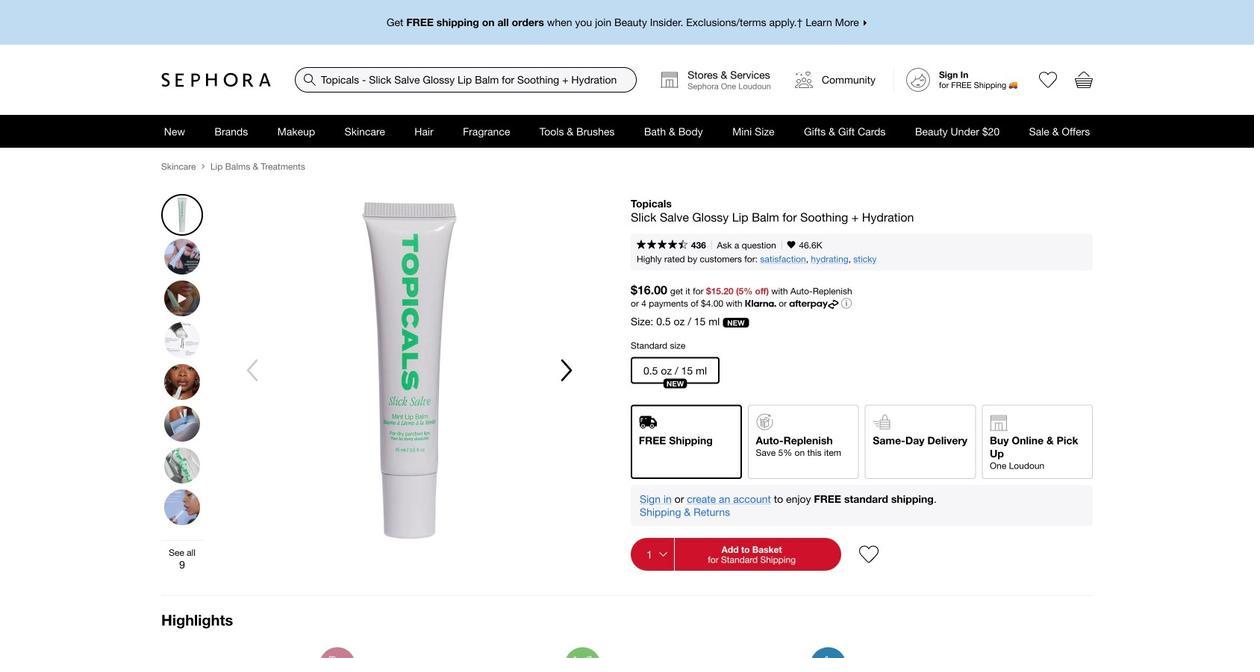 Task type: vqa. For each thing, say whether or not it's contained in the screenshot.
the afterpay image
yes



Task type: describe. For each thing, give the bounding box(es) containing it.
go to basket image
[[1075, 71, 1093, 89]]

sephora homepage image
[[161, 72, 271, 87]]

Search search field
[[296, 68, 636, 92]]

4.5 stars element
[[637, 240, 688, 251]]



Task type: locate. For each thing, give the bounding box(es) containing it.
None search field
[[295, 67, 637, 93]]

klarna image
[[745, 300, 777, 307]]

None field
[[295, 67, 637, 93]]

afterpay image
[[790, 300, 839, 309]]

video image
[[164, 281, 200, 317]]

learn more image
[[842, 298, 852, 309]]



